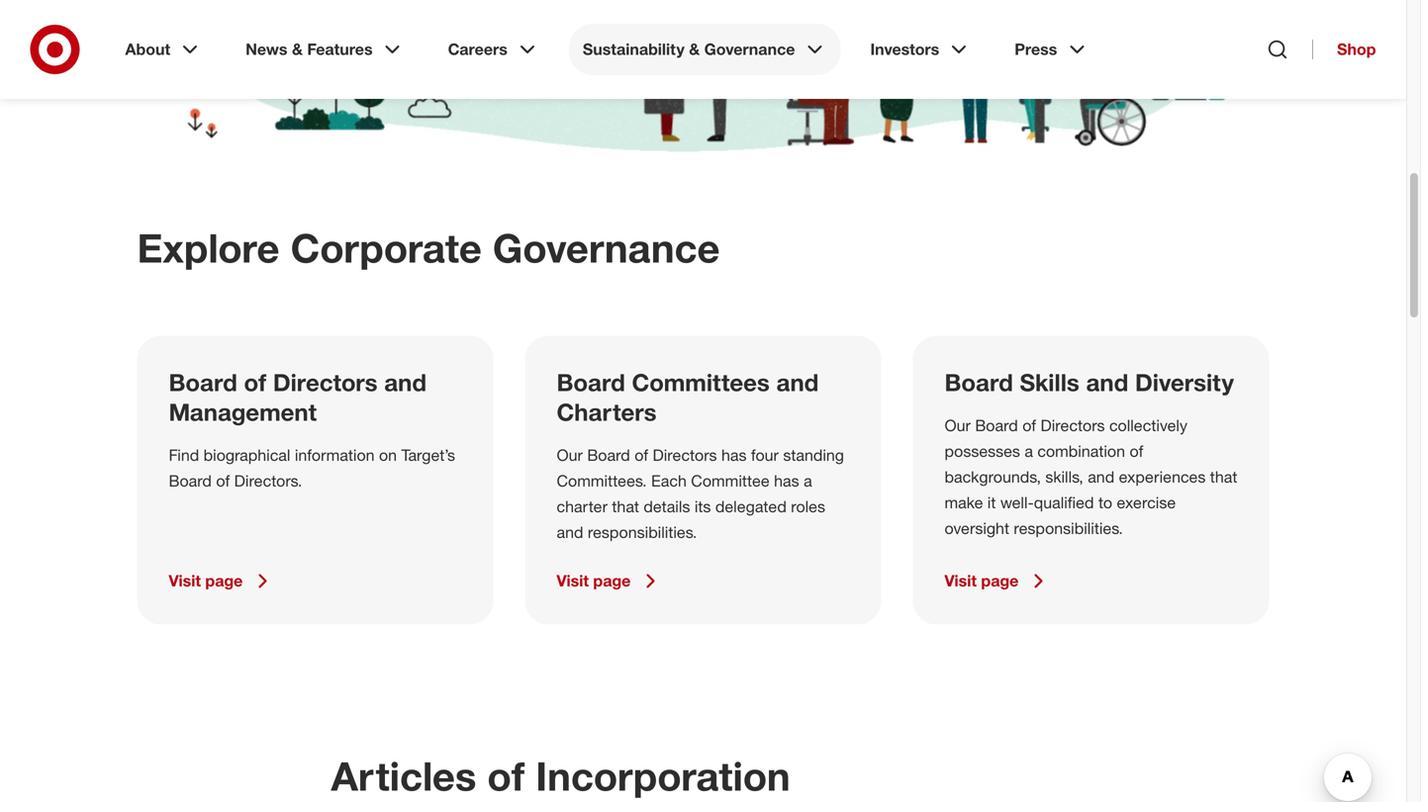 Task type: locate. For each thing, give the bounding box(es) containing it.
1 visit page from the left
[[169, 571, 243, 591]]

visit page link
[[169, 569, 462, 593], [557, 569, 850, 593], [945, 569, 1237, 593]]

qualified
[[1034, 493, 1094, 513]]

and inside the our board of directors has four standing committees. each committee has a charter that details its delegated roles and responsibilities.
[[557, 523, 583, 542]]

1 horizontal spatial visit page link
[[557, 569, 850, 593]]

our up possesses
[[945, 416, 971, 435]]

our inside our board of directors collectively possesses a combination of backgrounds, skills, and experiences that make it well-qualified to exercise oversight responsibilities.
[[945, 416, 971, 435]]

roles
[[791, 497, 825, 516]]

our inside the our board of directors has four standing committees. each committee has a charter that details its delegated roles and responsibilities.
[[557, 446, 583, 465]]

2 horizontal spatial visit page link
[[945, 569, 1237, 593]]

1 vertical spatial directors
[[1041, 416, 1105, 435]]

&
[[292, 40, 303, 59], [689, 40, 700, 59]]

visit page
[[169, 571, 243, 591], [557, 571, 631, 591], [945, 571, 1019, 591]]

articles of incorporation
[[331, 752, 801, 800]]

2 page from the left
[[593, 571, 631, 591]]

and up the to
[[1088, 467, 1114, 487]]

1 horizontal spatial that
[[1210, 467, 1237, 487]]

our
[[945, 416, 971, 435], [557, 446, 583, 465]]

board committees and charters
[[557, 368, 819, 426]]

visit page for board skills and diversity
[[945, 571, 1019, 591]]

3 visit page link from the left
[[945, 569, 1237, 593]]

1 vertical spatial governance
[[493, 224, 720, 272]]

of
[[244, 368, 266, 397], [1022, 416, 1036, 435], [1130, 442, 1143, 461], [635, 446, 648, 465], [216, 471, 230, 491], [487, 752, 525, 800]]

visit page for board of directors and management
[[169, 571, 243, 591]]

& right news
[[292, 40, 303, 59]]

2 horizontal spatial visit
[[945, 571, 977, 591]]

and down the charter
[[557, 523, 583, 542]]

careers link
[[434, 24, 553, 75]]

1 horizontal spatial directors
[[653, 446, 717, 465]]

0 horizontal spatial that
[[612, 497, 639, 516]]

investors
[[870, 40, 939, 59]]

visit for board committees and charters
[[557, 571, 589, 591]]

0 horizontal spatial our
[[557, 446, 583, 465]]

possesses
[[945, 442, 1020, 461]]

page
[[205, 571, 243, 591], [593, 571, 631, 591], [981, 571, 1019, 591]]

3 visit page from the left
[[945, 571, 1019, 591]]

board inside the our board of directors has four standing committees. each committee has a charter that details its delegated roles and responsibilities.
[[587, 446, 630, 465]]

and
[[384, 368, 427, 397], [776, 368, 819, 397], [1086, 368, 1128, 397], [1088, 467, 1114, 487], [557, 523, 583, 542]]

0 horizontal spatial responsibilities.
[[588, 523, 697, 542]]

and up standing
[[776, 368, 819, 397]]

visit page link for charters
[[557, 569, 850, 593]]

that
[[1210, 467, 1237, 487], [612, 497, 639, 516]]

its
[[695, 497, 711, 516]]

2 visit from the left
[[557, 571, 589, 591]]

visit
[[169, 571, 201, 591], [557, 571, 589, 591], [945, 571, 977, 591]]

our board of directors has four standing committees. each committee has a charter that details its delegated roles and responsibilities.
[[557, 446, 844, 542]]

0 vertical spatial our
[[945, 416, 971, 435]]

our up committees.
[[557, 446, 583, 465]]

on
[[379, 446, 397, 465]]

committees.
[[557, 471, 647, 491]]

3 page from the left
[[981, 571, 1019, 591]]

charters
[[557, 398, 657, 426]]

explore
[[137, 224, 280, 272]]

target's
[[401, 446, 455, 465]]

1 horizontal spatial visit page
[[557, 571, 631, 591]]

1 vertical spatial a
[[804, 471, 812, 491]]

explore corporate governance
[[137, 224, 720, 272]]

2 horizontal spatial directors
[[1041, 416, 1105, 435]]

responsibilities. down qualified
[[1014, 519, 1123, 538]]

0 horizontal spatial &
[[292, 40, 303, 59]]

to
[[1098, 493, 1112, 513]]

has up committee
[[721, 446, 747, 465]]

0 vertical spatial directors
[[273, 368, 378, 397]]

directors
[[273, 368, 378, 397], [1041, 416, 1105, 435], [653, 446, 717, 465]]

1 horizontal spatial visit
[[557, 571, 589, 591]]

exercise
[[1117, 493, 1176, 513]]

that right experiences in the right of the page
[[1210, 467, 1237, 487]]

0 vertical spatial that
[[1210, 467, 1237, 487]]

board
[[169, 368, 237, 397], [557, 368, 625, 397], [945, 368, 1013, 397], [975, 416, 1018, 435], [587, 446, 630, 465], [169, 471, 212, 491]]

about link
[[111, 24, 216, 75]]

that inside the our board of directors has four standing committees. each committee has a charter that details its delegated roles and responsibilities.
[[612, 497, 639, 516]]

diversity
[[1135, 368, 1234, 397]]

0 vertical spatial governance
[[704, 40, 795, 59]]

has up roles at the right
[[774, 471, 799, 491]]

directors up combination
[[1041, 416, 1105, 435]]

1 vertical spatial that
[[612, 497, 639, 516]]

1 horizontal spatial &
[[689, 40, 700, 59]]

1 visit from the left
[[169, 571, 201, 591]]

responsibilities. down details
[[588, 523, 697, 542]]

a inside the our board of directors has four standing committees. each committee has a charter that details its delegated roles and responsibilities.
[[804, 471, 812, 491]]

backgrounds,
[[945, 467, 1041, 487]]

1 horizontal spatial responsibilities.
[[1014, 519, 1123, 538]]

board inside board of directors and management
[[169, 368, 237, 397]]

directors up information
[[273, 368, 378, 397]]

0 vertical spatial a
[[1025, 442, 1033, 461]]

has
[[721, 446, 747, 465], [774, 471, 799, 491]]

news
[[246, 40, 287, 59]]

board inside "find biographical information on target's board of directors."
[[169, 471, 212, 491]]

news & features
[[246, 40, 373, 59]]

2 & from the left
[[689, 40, 700, 59]]

details
[[644, 497, 690, 516]]

responsibilities. inside our board of directors collectively possesses a combination of backgrounds, skills, and experiences that make it well-qualified to exercise oversight responsibilities.
[[1014, 519, 1123, 538]]

visit for board of directors and management
[[169, 571, 201, 591]]

a up roles at the right
[[804, 471, 812, 491]]

0 horizontal spatial visit page
[[169, 571, 243, 591]]

1 vertical spatial our
[[557, 446, 583, 465]]

information
[[295, 446, 375, 465]]

and up on at the bottom left of the page
[[384, 368, 427, 397]]

find biographical information on target's board of directors.
[[169, 446, 455, 491]]

0 horizontal spatial visit page link
[[169, 569, 462, 593]]

shop link
[[1312, 40, 1376, 59]]

it
[[987, 493, 996, 513]]

1 horizontal spatial page
[[593, 571, 631, 591]]

responsibilities.
[[1014, 519, 1123, 538], [588, 523, 697, 542]]

1 visit page link from the left
[[169, 569, 462, 593]]

governance
[[704, 40, 795, 59], [493, 224, 720, 272]]

3 visit from the left
[[945, 571, 977, 591]]

our for board skills and diversity
[[945, 416, 971, 435]]

directors up each
[[653, 446, 717, 465]]

2 visit page link from the left
[[557, 569, 850, 593]]

news & features link
[[232, 24, 418, 75]]

2 horizontal spatial visit page
[[945, 571, 1019, 591]]

2 visit page from the left
[[557, 571, 631, 591]]

directors inside the our board of directors has four standing committees. each committee has a charter that details its delegated roles and responsibilities.
[[653, 446, 717, 465]]

directors inside our board of directors collectively possesses a combination of backgrounds, skills, and experiences that make it well-qualified to exercise oversight responsibilities.
[[1041, 416, 1105, 435]]

that inside our board of directors collectively possesses a combination of backgrounds, skills, and experiences that make it well-qualified to exercise oversight responsibilities.
[[1210, 467, 1237, 487]]

2 vertical spatial directors
[[653, 446, 717, 465]]

our for board committees and charters
[[557, 446, 583, 465]]

1 horizontal spatial has
[[774, 471, 799, 491]]

that down committees.
[[612, 497, 639, 516]]

& right "sustainability"
[[689, 40, 700, 59]]

1 horizontal spatial our
[[945, 416, 971, 435]]

a
[[1025, 442, 1033, 461], [804, 471, 812, 491]]

0 horizontal spatial visit
[[169, 571, 201, 591]]

0 vertical spatial has
[[721, 446, 747, 465]]

a up backgrounds,
[[1025, 442, 1033, 461]]

0 horizontal spatial directors
[[273, 368, 378, 397]]

2 horizontal spatial page
[[981, 571, 1019, 591]]

our board of directors collectively possesses a combination of backgrounds, skills, and experiences that make it well-qualified to exercise oversight responsibilities.
[[945, 416, 1237, 538]]

directors for board committees and charters
[[653, 446, 717, 465]]

1 horizontal spatial a
[[1025, 442, 1033, 461]]

1 & from the left
[[292, 40, 303, 59]]

1 page from the left
[[205, 571, 243, 591]]

0 horizontal spatial page
[[205, 571, 243, 591]]

0 horizontal spatial a
[[804, 471, 812, 491]]



Task type: vqa. For each thing, say whether or not it's contained in the screenshot.
RESPONSIBILITIES. in the our board of directors collectively possesses a combination of backgrounds, skills, and experiences that make it well-qualified to exercise oversight responsibilities.
yes



Task type: describe. For each thing, give the bounding box(es) containing it.
0 horizontal spatial has
[[721, 446, 747, 465]]

delegated
[[715, 497, 787, 516]]

well-
[[1000, 493, 1034, 513]]

find
[[169, 446, 199, 465]]

1 vertical spatial has
[[774, 471, 799, 491]]

skills
[[1020, 368, 1079, 397]]

and inside our board of directors collectively possesses a combination of backgrounds, skills, and experiences that make it well-qualified to exercise oversight responsibilities.
[[1088, 467, 1114, 487]]

shop
[[1337, 40, 1376, 59]]

biographical
[[204, 446, 290, 465]]

sustainability & governance link
[[569, 24, 841, 75]]

features
[[307, 40, 373, 59]]

that for charters
[[612, 497, 639, 516]]

committee
[[691, 471, 770, 491]]

directors inside board of directors and management
[[273, 368, 378, 397]]

that for diversity
[[1210, 467, 1237, 487]]

visit page link for and
[[169, 569, 462, 593]]

visit for board skills and diversity
[[945, 571, 977, 591]]

board skills and diversity
[[945, 368, 1234, 397]]

of inside board of directors and management
[[244, 368, 266, 397]]

standing
[[783, 446, 844, 465]]

make
[[945, 493, 983, 513]]

incorporation
[[536, 752, 790, 800]]

skills,
[[1045, 467, 1083, 487]]

press link
[[1001, 24, 1103, 75]]

management
[[169, 398, 317, 426]]

each
[[651, 471, 687, 491]]

governance for explore corporate governance
[[493, 224, 720, 272]]

and inside 'board committees and charters'
[[776, 368, 819, 397]]

a inside our board of directors collectively possesses a combination of backgrounds, skills, and experiences that make it well-qualified to exercise oversight responsibilities.
[[1025, 442, 1033, 461]]

sustainability
[[583, 40, 685, 59]]

board inside 'board committees and charters'
[[557, 368, 625, 397]]

careers
[[448, 40, 507, 59]]

and inside board of directors and management
[[384, 368, 427, 397]]

articles
[[331, 752, 476, 800]]

experiences
[[1119, 467, 1206, 487]]

& for features
[[292, 40, 303, 59]]

combination
[[1037, 442, 1125, 461]]

board inside our board of directors collectively possesses a combination of backgrounds, skills, and experiences that make it well-qualified to exercise oversight responsibilities.
[[975, 416, 1018, 435]]

sustainability & governance
[[583, 40, 795, 59]]

board of directors and management
[[169, 368, 427, 426]]

four
[[751, 446, 779, 465]]

visit page link for diversity
[[945, 569, 1237, 593]]

oversight
[[945, 519, 1009, 538]]

directors.
[[234, 471, 302, 491]]

about
[[125, 40, 170, 59]]

visit page for board committees and charters
[[557, 571, 631, 591]]

charter
[[557, 497, 608, 516]]

and right skills
[[1086, 368, 1128, 397]]

press
[[1015, 40, 1057, 59]]

directors for board skills and diversity
[[1041, 416, 1105, 435]]

collectively
[[1109, 416, 1187, 435]]

committees
[[632, 368, 770, 397]]

investors link
[[856, 24, 985, 75]]

& for governance
[[689, 40, 700, 59]]

responsibilities. inside the our board of directors has four standing committees. each committee has a charter that details its delegated roles and responsibilities.
[[588, 523, 697, 542]]

of inside the our board of directors has four standing committees. each committee has a charter that details its delegated roles and responsibilities.
[[635, 446, 648, 465]]

governance for sustainability & governance
[[704, 40, 795, 59]]

page for board of directors and management
[[205, 571, 243, 591]]

page for board committees and charters
[[593, 571, 631, 591]]

of inside "find biographical information on target's board of directors."
[[216, 471, 230, 491]]

page for board skills and diversity
[[981, 571, 1019, 591]]

corporate
[[291, 224, 482, 272]]



